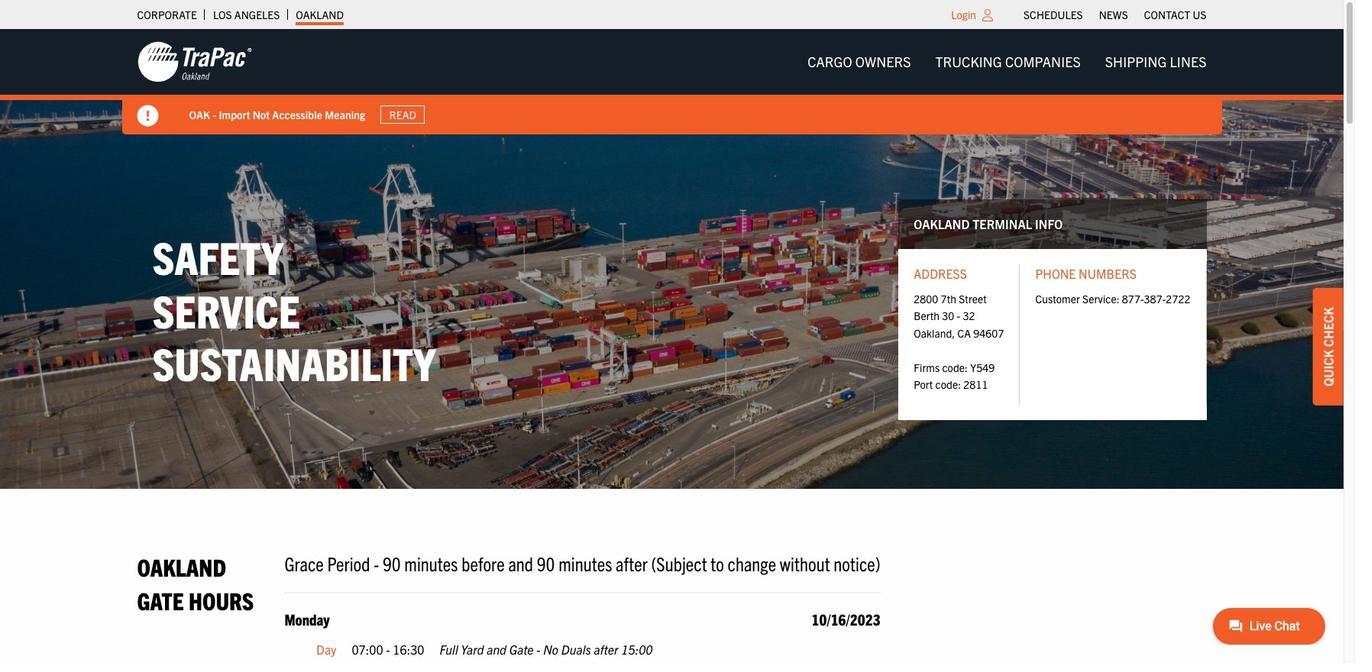Task type: locate. For each thing, give the bounding box(es) containing it.
0 vertical spatial menu bar
[[1016, 4, 1215, 25]]

gate inside the oakland gate hours
[[137, 585, 184, 615]]

0 horizontal spatial gate
[[137, 585, 184, 615]]

1 90 from the left
[[383, 551, 401, 576]]

2 vertical spatial oakland
[[137, 552, 226, 582]]

1 vertical spatial menu bar
[[796, 46, 1219, 77]]

- right period
[[374, 551, 379, 576]]

oakland inside the oakland gate hours
[[137, 552, 226, 582]]

- left 16:30
[[386, 642, 390, 657]]

and right yard
[[487, 642, 507, 657]]

-
[[213, 107, 216, 121], [957, 309, 961, 323], [374, 551, 379, 576], [386, 642, 390, 657], [537, 642, 541, 657]]

menu bar up shipping
[[1016, 4, 1215, 25]]

32
[[963, 309, 975, 323]]

oakland up "address"
[[914, 216, 970, 231]]

companies
[[1006, 53, 1081, 70]]

firms code:  y549 port code:  2811
[[914, 360, 995, 391]]

1 horizontal spatial gate
[[509, 642, 534, 657]]

90
[[383, 551, 401, 576], [537, 551, 555, 576]]

2 horizontal spatial oakland
[[914, 216, 970, 231]]

2811
[[964, 377, 988, 391]]

menu bar down 'light' image
[[796, 46, 1219, 77]]

after right the duals
[[594, 642, 619, 657]]

banner
[[0, 29, 1356, 134]]

menu bar
[[1016, 4, 1215, 25], [796, 46, 1219, 77]]

shipping lines link
[[1093, 46, 1219, 77]]

cargo owners
[[808, 53, 911, 70]]

- left no
[[537, 642, 541, 657]]

gate
[[137, 585, 184, 615], [509, 642, 534, 657]]

cargo owners link
[[796, 46, 923, 77]]

oakland terminal info
[[914, 216, 1063, 231]]

trucking
[[936, 53, 1002, 70]]

1 horizontal spatial minutes
[[559, 551, 612, 576]]

90 right before on the left bottom of page
[[537, 551, 555, 576]]

- right oak
[[213, 107, 216, 121]]

0 vertical spatial oakland
[[296, 8, 344, 21]]

minutes
[[404, 551, 458, 576], [559, 551, 612, 576]]

1 vertical spatial oakland
[[914, 216, 970, 231]]

7th
[[941, 292, 957, 306]]

quick check
[[1321, 307, 1336, 387]]

1 vertical spatial gate
[[509, 642, 534, 657]]

oakland link
[[296, 4, 344, 25]]

phone numbers
[[1036, 266, 1137, 282]]

1 horizontal spatial 90
[[537, 551, 555, 576]]

oakland
[[296, 8, 344, 21], [914, 216, 970, 231], [137, 552, 226, 582]]

contact
[[1144, 8, 1191, 21]]

1 horizontal spatial and
[[508, 551, 533, 576]]

street
[[959, 292, 987, 306]]

light image
[[983, 9, 993, 21]]

2800
[[914, 292, 939, 306]]

code: up the 2811
[[943, 360, 968, 374]]

10/16/2023
[[812, 610, 881, 629]]

login
[[952, 8, 977, 21]]

0 vertical spatial after
[[616, 551, 648, 576]]

oakland gate hours
[[137, 552, 254, 615]]

y549
[[971, 360, 995, 374]]

2 minutes from the left
[[559, 551, 612, 576]]

los angeles
[[213, 8, 280, 21]]

address
[[914, 266, 967, 282]]

gate left no
[[509, 642, 534, 657]]

code:
[[943, 360, 968, 374], [936, 377, 961, 391]]

lines
[[1170, 53, 1207, 70]]

import
[[219, 107, 250, 121]]

code: right port in the bottom of the page
[[936, 377, 961, 391]]

2722
[[1166, 292, 1191, 306]]

day
[[316, 642, 337, 657]]

trucking companies
[[936, 53, 1081, 70]]

corporate
[[137, 8, 197, 21]]

07:00 - 16:30
[[352, 642, 425, 657]]

0 vertical spatial and
[[508, 551, 533, 576]]

us
[[1193, 8, 1207, 21]]

oak
[[189, 107, 210, 121]]

1 minutes from the left
[[404, 551, 458, 576]]

sustainability
[[152, 335, 436, 391]]

and
[[508, 551, 533, 576], [487, 642, 507, 657]]

schedules link
[[1024, 4, 1083, 25]]

shipping lines
[[1106, 53, 1207, 70]]

07:00
[[352, 642, 383, 657]]

0 vertical spatial gate
[[137, 585, 184, 615]]

news
[[1099, 8, 1128, 21]]

oakland up hours
[[137, 552, 226, 582]]

menu bar containing cargo owners
[[796, 46, 1219, 77]]

- left the "32"
[[957, 309, 961, 323]]

service
[[152, 282, 300, 338]]

period
[[327, 551, 370, 576]]

1 vertical spatial and
[[487, 642, 507, 657]]

0 horizontal spatial 90
[[383, 551, 401, 576]]

1 horizontal spatial oakland
[[296, 8, 344, 21]]

los angeles link
[[213, 4, 280, 25]]

15:00
[[621, 642, 653, 657]]

and right before on the left bottom of page
[[508, 551, 533, 576]]

90 right period
[[383, 551, 401, 576]]

meaning
[[325, 107, 365, 121]]

berth
[[914, 309, 940, 323]]

oak - import not accessible meaning
[[189, 107, 365, 121]]

oakland right angeles
[[296, 8, 344, 21]]

0 horizontal spatial minutes
[[404, 551, 458, 576]]

contact us link
[[1144, 4, 1207, 25]]

after left (subject
[[616, 551, 648, 576]]

after
[[616, 551, 648, 576], [594, 642, 619, 657]]

grace
[[285, 551, 324, 576]]

full yard and gate - no duals after 15:00
[[440, 642, 653, 657]]

gate left hours
[[137, 585, 184, 615]]

0 horizontal spatial oakland
[[137, 552, 226, 582]]

oakland for oakland
[[296, 8, 344, 21]]



Task type: vqa. For each thing, say whether or not it's contained in the screenshot.
THE CHECK
yes



Task type: describe. For each thing, give the bounding box(es) containing it.
safety
[[152, 229, 283, 284]]

customer
[[1036, 292, 1080, 306]]

no
[[543, 642, 559, 657]]

hours
[[189, 585, 254, 615]]

banner containing cargo owners
[[0, 29, 1356, 134]]

corporate link
[[137, 4, 197, 25]]

387-
[[1144, 292, 1166, 306]]

without
[[780, 551, 830, 576]]

check
[[1321, 307, 1336, 347]]

port
[[914, 377, 933, 391]]

0 vertical spatial code:
[[943, 360, 968, 374]]

menu bar containing schedules
[[1016, 4, 1215, 25]]

to
[[711, 551, 724, 576]]

not
[[253, 107, 270, 121]]

trucking companies link
[[923, 46, 1093, 77]]

shipping
[[1106, 53, 1167, 70]]

1 vertical spatial after
[[594, 642, 619, 657]]

0 horizontal spatial and
[[487, 642, 507, 657]]

oakland,
[[914, 326, 955, 340]]

solid image
[[137, 105, 159, 127]]

safety service sustainability
[[152, 229, 436, 391]]

yard
[[461, 642, 484, 657]]

angeles
[[234, 8, 280, 21]]

oakland for oakland gate hours
[[137, 552, 226, 582]]

monday
[[285, 610, 330, 629]]

16:30
[[393, 642, 425, 657]]

login link
[[952, 8, 977, 21]]

customer service: 877-387-2722
[[1036, 292, 1191, 306]]

2800 7th street berth 30 - 32 oakland, ca 94607
[[914, 292, 1004, 340]]

service:
[[1083, 292, 1120, 306]]

accessible
[[272, 107, 322, 121]]

los
[[213, 8, 232, 21]]

877-
[[1122, 292, 1144, 306]]

oakland for oakland terminal info
[[914, 216, 970, 231]]

phone
[[1036, 266, 1076, 282]]

info
[[1035, 216, 1063, 231]]

cargo
[[808, 53, 853, 70]]

full
[[440, 642, 458, 657]]

(subject
[[651, 551, 707, 576]]

contact us
[[1144, 8, 1207, 21]]

numbers
[[1079, 266, 1137, 282]]

notice)
[[834, 551, 881, 576]]

firms
[[914, 360, 940, 374]]

1 vertical spatial code:
[[936, 377, 961, 391]]

terminal
[[973, 216, 1033, 231]]

- inside 2800 7th street berth 30 - 32 oakland, ca 94607
[[957, 309, 961, 323]]

2 90 from the left
[[537, 551, 555, 576]]

before
[[462, 551, 505, 576]]

grace period - 90 minutes before and 90 minutes after (subject to change without notice)
[[285, 551, 881, 576]]

change
[[728, 551, 777, 576]]

read link
[[381, 105, 425, 124]]

30
[[942, 309, 955, 323]]

duals
[[561, 642, 591, 657]]

oakland image
[[137, 40, 252, 83]]

news link
[[1099, 4, 1128, 25]]

quick
[[1321, 350, 1336, 387]]

94607
[[974, 326, 1004, 340]]

owners
[[856, 53, 911, 70]]

read
[[389, 108, 416, 121]]

schedules
[[1024, 8, 1083, 21]]

menu bar inside banner
[[796, 46, 1219, 77]]

quick check link
[[1314, 288, 1344, 406]]

ca
[[958, 326, 971, 340]]

- inside banner
[[213, 107, 216, 121]]



